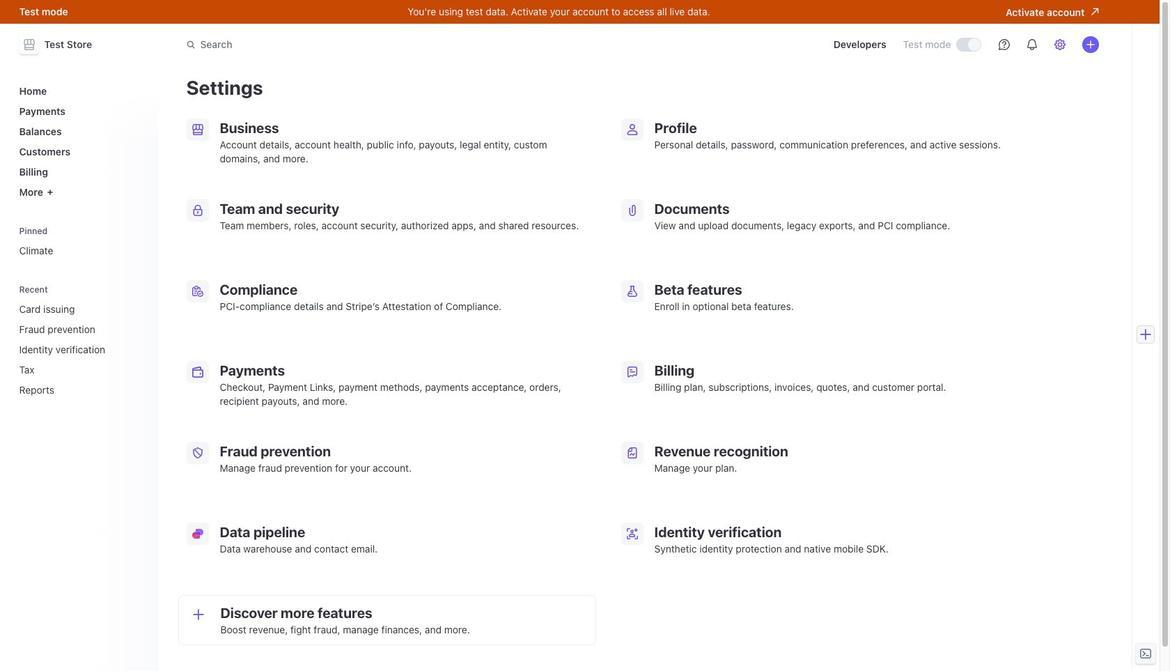 Task type: locate. For each thing, give the bounding box(es) containing it.
None search field
[[178, 32, 571, 57]]

help image
[[999, 39, 1010, 50]]

recent element
[[14, 280, 150, 401], [14, 298, 150, 401]]

core navigation links element
[[14, 79, 150, 204]]

settings image
[[1055, 39, 1066, 50]]

Search text field
[[178, 32, 571, 57]]



Task type: vqa. For each thing, say whether or not it's contained in the screenshot.
Search Box
yes



Task type: describe. For each thing, give the bounding box(es) containing it.
notifications image
[[1027, 39, 1038, 50]]

2 recent element from the top
[[14, 298, 150, 401]]

clear history image
[[136, 285, 145, 294]]

pinned element
[[14, 221, 150, 262]]

1 recent element from the top
[[14, 280, 150, 401]]

Test mode checkbox
[[957, 38, 981, 51]]

edit pins image
[[136, 227, 145, 235]]



